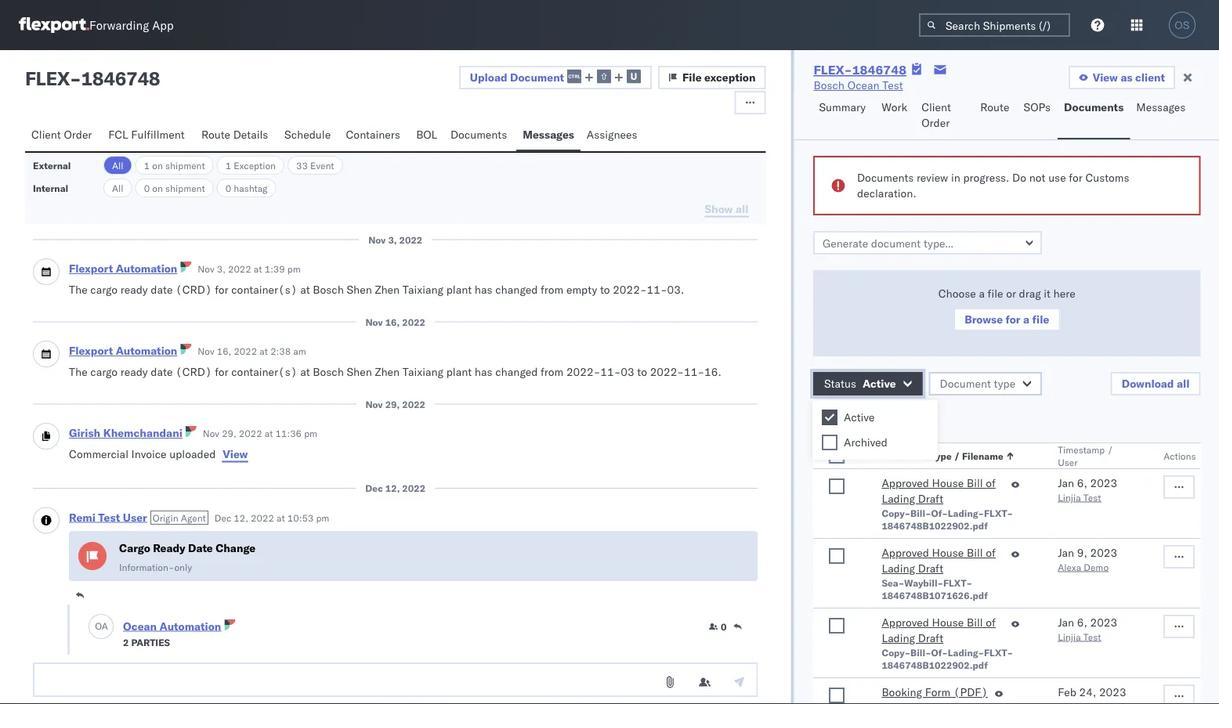 Task type: locate. For each thing, give the bounding box(es) containing it.
2 zhen from the top
[[375, 365, 400, 379]]

0 vertical spatial 12,
[[385, 483, 400, 495]]

bill-
[[910, 507, 931, 519], [910, 647, 931, 659]]

zhen up nov 29, 2022
[[375, 365, 400, 379]]

1 the from the top
[[69, 282, 88, 296]]

the for the cargo ready date (crd) for container(s)  at bosch shen zhen taixiang plant has changed from 2022-11-03 to 2022-11-16.
[[69, 365, 88, 379]]

do
[[1012, 171, 1026, 185]]

/
[[1107, 444, 1113, 456], [954, 450, 960, 462]]

client order up external
[[31, 128, 92, 141]]

6, down alexa
[[1077, 616, 1087, 630]]

test up work
[[883, 78, 903, 92]]

on down the 0 button
[[700, 656, 712, 669]]

1 from from the top
[[541, 282, 564, 296]]

0 horizontal spatial documents
[[450, 128, 507, 141]]

approved for second approved house bill of lading draft link
[[881, 546, 929, 560]]

client up external
[[31, 128, 61, 141]]

1 copy-bill-of-lading-flxt- 1846748b1022902.pdf from the top
[[881, 507, 1013, 532]]

0 horizontal spatial /
[[954, 450, 960, 462]]

2023 down timestamp / user button
[[1090, 476, 1117, 490]]

2 vertical spatial approved house bill of lading draft link
[[881, 615, 1004, 646]]

all button for 0
[[103, 179, 132, 197]]

at left 2:38
[[260, 346, 268, 357]]

view as client button
[[1069, 66, 1175, 89]]

at
[[254, 263, 262, 275], [300, 282, 310, 296], [260, 346, 268, 357], [300, 365, 310, 379], [265, 428, 273, 440], [277, 512, 285, 524]]

file inside button
[[1032, 313, 1049, 326]]

0 horizontal spatial 3,
[[217, 263, 226, 275]]

0 horizontal spatial 12,
[[234, 512, 248, 524]]

change inside cargo ready date change information-only
[[216, 542, 256, 555]]

1 jan from the top
[[1058, 476, 1074, 490]]

jan 6, 2023 linjia test down demo
[[1058, 616, 1117, 643]]

0
[[144, 182, 150, 194], [225, 182, 231, 194], [721, 621, 727, 633]]

1 shen from the top
[[347, 282, 372, 296]]

Search Shipments (/) text field
[[919, 13, 1070, 37]]

1 vertical spatial linjia
[[1058, 631, 1081, 643]]

jan
[[1058, 476, 1074, 490], [1058, 546, 1074, 560], [1058, 616, 1074, 630]]

3 approved house bill of lading draft link from the top
[[881, 615, 1004, 646]]

approved house bill of lading draft for 3rd approved house bill of lading draft link
[[881, 616, 996, 645]]

remi down commercial
[[69, 511, 95, 524]]

fulfillment
[[131, 128, 185, 141]]

0 vertical spatial (crd)
[[176, 282, 212, 296]]

0 horizontal spatial date
[[188, 542, 213, 555]]

alexa
[[1058, 561, 1081, 573]]

1 vertical spatial shen
[[347, 365, 372, 379]]

information-
[[119, 561, 174, 573]]

file left or
[[987, 287, 1003, 301]]

1 vertical spatial date
[[494, 656, 518, 669]]

route button
[[974, 93, 1018, 139]]

1 vertical spatial client
[[31, 128, 61, 141]]

2023 right "24,"
[[1099, 686, 1126, 699]]

change
[[216, 542, 256, 555], [520, 656, 558, 669]]

nov 29, 2022
[[366, 399, 426, 410]]

1 vertical spatial 29,
[[222, 428, 236, 440]]

messages button down the upload document button
[[517, 121, 581, 151]]

2022 for nov 3, 2022
[[399, 234, 423, 246]]

1 vertical spatial date
[[151, 365, 173, 379]]

event
[[310, 159, 334, 171]]

route inside button
[[981, 100, 1010, 114]]

0 horizontal spatial messages
[[523, 128, 574, 141]]

taixiang up nov 16, 2022
[[403, 282, 444, 296]]

0 horizontal spatial user
[[123, 511, 147, 524]]

1 copy- from the top
[[881, 507, 910, 519]]

29, for nov 29, 2022
[[385, 399, 400, 410]]

1 container(s) from the top
[[231, 282, 297, 296]]

2 shen from the top
[[347, 365, 372, 379]]

flexport automation for the cargo ready date (crd) for container(s)  at bosch shen zhen taixiang plant has changed from 2022-11-03 to 2022-11-16.
[[69, 344, 177, 358]]

the for the cargo ready date (crd) for container(s)  at bosch shen zhen taixiang plant has changed from empty to 2022-11-03.
[[69, 282, 88, 296]]

0 horizontal spatial route
[[201, 128, 230, 141]]

exception left this
[[561, 656, 609, 669]]

2 parties button
[[123, 635, 170, 649]]

11:36
[[275, 428, 302, 440]]

2 approved house bill of lading draft from the top
[[881, 546, 996, 576]]

1 vertical spatial ready
[[120, 365, 148, 379]]

2 jan 6, 2023 linjia test from the top
[[1058, 616, 1117, 643]]

2 horizontal spatial a
[[1023, 313, 1029, 326]]

changed for 2022-
[[495, 365, 538, 379]]

date inside cargo ready date change information-only
[[188, 542, 213, 555]]

2 of- from the top
[[931, 647, 948, 659]]

at for 10:53
[[277, 512, 285, 524]]

flexport automation for the cargo ready date (crd) for container(s)  at bosch shen zhen taixiang plant has changed from empty to 2022-11-03.
[[69, 262, 177, 275]]

2 plant from the top
[[446, 365, 472, 379]]

user left the origin on the bottom left
[[123, 511, 147, 524]]

remi
[[69, 511, 95, 524], [123, 656, 148, 669]]

2 vertical spatial lading
[[881, 632, 915, 645]]

agent
[[181, 512, 206, 524]]

pm for flexport automation
[[287, 263, 301, 275]]

0 vertical spatial client
[[922, 100, 951, 114]]

route inside button
[[201, 128, 230, 141]]

0 vertical spatial of
[[986, 476, 996, 490]]

1 vertical spatial house
[[932, 546, 964, 560]]

flxt- up the 1846748b1071626.pdf
[[943, 577, 972, 589]]

view
[[1093, 71, 1118, 84], [223, 447, 248, 461]]

1846748b1022902.pdf
[[881, 520, 988, 532], [881, 659, 988, 671]]

1 ready from the top
[[120, 282, 148, 296]]

2 1 from the left
[[225, 159, 231, 171]]

cargo ready date change information-only
[[119, 542, 256, 573]]

0 vertical spatial shipment
[[165, 159, 205, 171]]

cargo right filed
[[429, 656, 458, 669]]

(crd) down nov 3, 2022 at 1:39 pm
[[176, 282, 212, 296]]

2 date from the top
[[151, 365, 173, 379]]

sops
[[1024, 100, 1051, 114]]

client order right work button
[[922, 100, 951, 130]]

of for 3rd approved house bill of lading draft link from the bottom
[[986, 476, 996, 490]]

on up 0 on shipment
[[152, 159, 163, 171]]

schedule
[[284, 128, 331, 141]]

exception right file
[[704, 71, 756, 84]]

shipment for 0 on shipment
[[165, 182, 205, 194]]

documents button right bol
[[444, 121, 517, 151]]

upload document button
[[459, 66, 652, 89]]

client order button right work
[[915, 93, 974, 139]]

on
[[152, 159, 163, 171], [152, 182, 163, 194], [700, 656, 712, 669]]

container(s) down nov 16, 2022 at 2:38 am
[[231, 365, 297, 379]]

2 bill from the top
[[967, 546, 983, 560]]

0 horizontal spatial to
[[600, 282, 610, 296]]

a inside remi test user (giudicelli.remi+testuser@gmail.com) filed a cargo ready date change exception for this shipment on 2022-12-13. updated cargo ready date: 2022-11-16
[[420, 656, 426, 669]]

1 jan 6, 2023 linjia test from the top
[[1058, 476, 1117, 503]]

0 vertical spatial container(s)
[[231, 282, 297, 296]]

jan for second approved house bill of lading draft link
[[1058, 546, 1074, 560]]

None checkbox
[[829, 448, 844, 464], [829, 479, 844, 494], [829, 549, 844, 564], [829, 448, 844, 464], [829, 479, 844, 494], [829, 549, 844, 564]]

2 copy-bill-of-lading-flxt- 1846748b1022902.pdf from the top
[[881, 647, 1013, 671]]

parties
[[131, 637, 170, 648]]

0 vertical spatial approved
[[881, 476, 929, 490]]

3 of from the top
[[986, 616, 996, 630]]

view left "as" on the right of the page
[[1093, 71, 1118, 84]]

0 vertical spatial has
[[475, 282, 493, 296]]

choose a file or drag it here
[[938, 287, 1075, 301]]

0 vertical spatial jan 6, 2023 linjia test
[[1058, 476, 1117, 503]]

0 vertical spatial remi
[[69, 511, 95, 524]]

container(s) for the cargo ready date (crd) for container(s)  at bosch shen zhen taixiang plant has changed from 2022-11-03 to 2022-11-16.
[[231, 365, 297, 379]]

0 horizontal spatial view
[[223, 447, 248, 461]]

3, for nov 3, 2022
[[388, 234, 397, 246]]

(crd) for the cargo ready date (crd) for container(s)  at bosch shen zhen taixiang plant has changed from empty to 2022-11-03.
[[176, 282, 212, 296]]

0 vertical spatial taixiang
[[403, 282, 444, 296]]

1 vertical spatial draft
[[918, 562, 943, 576]]

house up waybill-
[[932, 546, 964, 560]]

pm right 10:53
[[316, 512, 329, 524]]

ready for the cargo ready date (crd) for container(s)  at bosch shen zhen taixiang plant has changed from 2022-11-03 to 2022-11-16.
[[120, 365, 148, 379]]

bill up "sea-waybill-flxt- 1846748b1071626.pdf"
[[967, 546, 983, 560]]

2022
[[399, 234, 423, 246], [228, 263, 251, 275], [402, 316, 426, 328], [234, 346, 257, 357], [402, 399, 426, 410], [239, 428, 262, 440], [402, 483, 426, 495], [251, 512, 274, 524]]

jan 6, 2023 linjia test for 3rd approved house bill of lading draft link
[[1058, 616, 1117, 643]]

lading-
[[948, 507, 984, 519], [948, 647, 984, 659]]

user down timestamp
[[1058, 456, 1077, 468]]

2 flexport automation from the top
[[69, 344, 177, 358]]

6,
[[1077, 476, 1087, 490], [1077, 616, 1087, 630]]

file down it
[[1032, 313, 1049, 326]]

archived
[[844, 436, 888, 449]]

2 1846748b1022902.pdf from the top
[[881, 659, 988, 671]]

2023 up demo
[[1090, 546, 1117, 560]]

jan 6, 2023 linjia test
[[1058, 476, 1117, 503], [1058, 616, 1117, 643]]

draft for 3rd approved house bill of lading draft link
[[918, 632, 943, 645]]

1 has from the top
[[475, 282, 493, 296]]

1 vertical spatial of
[[986, 546, 996, 560]]

2023 for second approved house bill of lading draft link
[[1090, 546, 1117, 560]]

a right choose
[[979, 287, 985, 301]]

1 horizontal spatial change
[[520, 656, 558, 669]]

copy- for 3rd approved house bill of lading draft link
[[881, 647, 910, 659]]

bosch ocean test link
[[814, 78, 903, 93]]

1 vertical spatial ocean
[[123, 619, 157, 633]]

33 event
[[296, 159, 334, 171]]

1 lading- from the top
[[948, 507, 984, 519]]

1 approved house bill of lading draft from the top
[[881, 476, 996, 506]]

0 vertical spatial bill
[[967, 476, 983, 490]]

2 changed from the top
[[495, 365, 538, 379]]

dec for dec 12, 2022 at 10:53 pm
[[215, 512, 231, 524]]

1 zhen from the top
[[375, 282, 400, 296]]

nov 16, 2022 at 2:38 am
[[198, 346, 306, 357]]

2 house from the top
[[932, 546, 964, 560]]

app
[[152, 18, 174, 33]]

approved house bill of lading draft link up waybill-
[[881, 545, 1004, 577]]

for down nov 16, 2022 at 2:38 am
[[215, 365, 229, 379]]

for right use at the top of the page
[[1069, 171, 1082, 185]]

taixiang for 2022-
[[403, 365, 444, 379]]

1 vertical spatial route
[[201, 128, 230, 141]]

from for empty
[[541, 282, 564, 296]]

of- for 3rd approved house bill of lading draft link
[[931, 647, 948, 659]]

1 taixiang from the top
[[403, 282, 444, 296]]

2 draft from the top
[[918, 562, 943, 576]]

approved house bill of lading draft down type
[[881, 476, 996, 506]]

2 vertical spatial house
[[932, 616, 964, 630]]

2 flexport automation button from the top
[[69, 344, 177, 358]]

1 of from the top
[[986, 476, 996, 490]]

1 on shipment
[[144, 159, 205, 171]]

1 down fcl fulfillment button
[[144, 159, 150, 171]]

bill for 3rd approved house bill of lading draft link from the bottom
[[967, 476, 983, 490]]

2 has from the top
[[475, 365, 493, 379]]

document inside document type / filename button
[[881, 450, 928, 462]]

bill for 3rd approved house bill of lading draft link
[[967, 616, 983, 630]]

1 vertical spatial cargo
[[429, 656, 458, 669]]

29, down the cargo ready date (crd) for container(s)  at bosch shen zhen taixiang plant has changed from 2022-11-03 to 2022-11-16.
[[385, 399, 400, 410]]

waybill-
[[904, 577, 943, 589]]

taixiang for empty
[[403, 282, 444, 296]]

3 approved from the top
[[881, 616, 929, 630]]

1846748b1071626.pdf
[[881, 590, 988, 601]]

view down nov 29, 2022 at 11:36 pm
[[223, 447, 248, 461]]

2 horizontal spatial ready
[[461, 656, 491, 669]]

for inside button
[[1005, 313, 1020, 326]]

3 draft from the top
[[918, 632, 943, 645]]

house down the 1846748b1071626.pdf
[[932, 616, 964, 630]]

1
[[144, 159, 150, 171], [225, 159, 231, 171]]

only
[[174, 561, 192, 573]]

2 vertical spatial pm
[[316, 512, 329, 524]]

sops button
[[1018, 93, 1058, 139]]

3 bill from the top
[[967, 616, 983, 630]]

messages down the upload document button
[[523, 128, 574, 141]]

file exception
[[683, 71, 756, 84]]

0 horizontal spatial 29,
[[222, 428, 236, 440]]

1 vertical spatial a
[[1023, 313, 1029, 326]]

lading- up (pdf)
[[948, 647, 984, 659]]

active up files
[[862, 377, 896, 391]]

1 bill- from the top
[[910, 507, 931, 519]]

0 vertical spatial ocean
[[848, 78, 880, 92]]

copy-
[[881, 507, 910, 519], [881, 647, 910, 659]]

jan inside jan 9, 2023 alexa demo
[[1058, 546, 1074, 560]]

ready inside cargo ready date change information-only
[[153, 542, 185, 555]]

copy- up sea-
[[881, 507, 910, 519]]

timestamp
[[1058, 444, 1105, 456]]

1 vertical spatial lading-
[[948, 647, 984, 659]]

2023 down demo
[[1090, 616, 1117, 630]]

cargo for the cargo ready date (crd) for container(s)  at bosch shen zhen taixiang plant has changed from 2022-11-03 to 2022-11-16.
[[90, 365, 118, 379]]

0 hashtag
[[225, 182, 268, 194]]

2 linjia from the top
[[1058, 631, 1081, 643]]

3 lading from the top
[[881, 632, 915, 645]]

flexport automation button for the cargo ready date (crd) for container(s)  at bosch shen zhen taixiang plant has changed from empty to 2022-11-03.
[[69, 262, 177, 275]]

2 of from the top
[[986, 546, 996, 560]]

documents down 'view as client' button
[[1064, 100, 1124, 114]]

nov 29, 2022 at 11:36 pm
[[203, 428, 317, 440]]

ocean up 2 parties button
[[123, 619, 157, 633]]

active up "archived"
[[844, 411, 875, 424]]

house for second approved house bill of lading draft link
[[932, 546, 964, 560]]

nov left 2:38
[[198, 346, 214, 357]]

remi test user button
[[69, 511, 147, 524]]

1 flexport automation button from the top
[[69, 262, 177, 275]]

1 vertical spatial plant
[[446, 365, 472, 379]]

draft for 3rd approved house bill of lading draft link from the bottom
[[918, 492, 943, 506]]

2 ready from the top
[[120, 365, 148, 379]]

route for route details
[[201, 128, 230, 141]]

2 cargo from the top
[[90, 365, 118, 379]]

user inside timestamp / user
[[1058, 456, 1077, 468]]

1 1846748b1022902.pdf from the top
[[881, 520, 988, 532]]

3 house from the top
[[932, 616, 964, 630]]

remi inside remi test user (giudicelli.remi+testuser@gmail.com) filed a cargo ready date change exception for this shipment on 2022-12-13. updated cargo ready date: 2022-11-16
[[123, 656, 148, 669]]

from left 03
[[541, 365, 564, 379]]

1 approved from the top
[[881, 476, 929, 490]]

1 horizontal spatial 16,
[[385, 316, 400, 328]]

flxt- for 3rd approved house bill of lading draft link from the bottom
[[984, 507, 1013, 519]]

2 copy- from the top
[[881, 647, 910, 659]]

shipment up 0 on shipment
[[165, 159, 205, 171]]

copy-bill-of-lading-flxt- 1846748b1022902.pdf
[[881, 507, 1013, 532], [881, 647, 1013, 671]]

date:
[[234, 687, 261, 701]]

2 lading from the top
[[881, 562, 915, 576]]

lading down document type / filename
[[881, 492, 915, 506]]

order
[[922, 116, 950, 130], [64, 128, 92, 141]]

sea-waybill-flxt- 1846748b1071626.pdf
[[881, 577, 988, 601]]

0 vertical spatial ready
[[120, 282, 148, 296]]

2 container(s) from the top
[[231, 365, 297, 379]]

of down the 1846748b1071626.pdf
[[986, 616, 996, 630]]

/ right timestamp
[[1107, 444, 1113, 456]]

Generate document type... text field
[[813, 231, 1042, 255]]

jan down alexa
[[1058, 616, 1074, 630]]

0 vertical spatial flexport
[[69, 262, 113, 275]]

2 all from the top
[[112, 182, 124, 194]]

lading up sea-
[[881, 562, 915, 576]]

1 of- from the top
[[931, 507, 948, 519]]

order inside client order
[[922, 116, 950, 130]]

approved down document type / filename
[[881, 476, 929, 490]]

2 (crd) from the top
[[176, 365, 212, 379]]

16, for nov 16, 2022
[[385, 316, 400, 328]]

2023 inside jan 9, 2023 alexa demo
[[1090, 546, 1117, 560]]

1 vertical spatial dec
[[215, 512, 231, 524]]

1 vertical spatial file
[[1032, 313, 1049, 326]]

taixiang
[[403, 282, 444, 296], [403, 365, 444, 379]]

2 vertical spatial cargo
[[169, 687, 198, 701]]

1 flexport from the top
[[69, 262, 113, 275]]

at left 11:36
[[265, 428, 273, 440]]

on inside remi test user (giudicelli.remi+testuser@gmail.com) filed a cargo ready date change exception for this shipment on 2022-12-13. updated cargo ready date: 2022-11-16
[[700, 656, 712, 669]]

nov down the cargo ready date (crd) for container(s)  at bosch shen zhen taixiang plant has changed from 2022-11-03 to 2022-11-16.
[[366, 399, 383, 410]]

3 jan from the top
[[1058, 616, 1074, 630]]

2 flexport from the top
[[69, 344, 113, 358]]

1 horizontal spatial 0
[[225, 182, 231, 194]]

1 (crd) from the top
[[176, 282, 212, 296]]

1 linjia from the top
[[1058, 492, 1081, 503]]

0 vertical spatial changed
[[495, 282, 538, 296]]

of- down type
[[931, 507, 948, 519]]

1 vertical spatial flxt-
[[943, 577, 972, 589]]

1 all button from the top
[[103, 156, 132, 175]]

of- up form
[[931, 647, 948, 659]]

0 vertical spatial pm
[[287, 263, 301, 275]]

1 vertical spatial the
[[69, 365, 88, 379]]

1 horizontal spatial remi
[[123, 656, 148, 669]]

lading for 3rd approved house bill of lading draft link
[[881, 632, 915, 645]]

date inside remi test user (giudicelli.remi+testuser@gmail.com) filed a cargo ready date change exception for this shipment on 2022-12-13. updated cargo ready date: 2022-11-16
[[494, 656, 518, 669]]

0 vertical spatial from
[[541, 282, 564, 296]]

2 jan from the top
[[1058, 546, 1074, 560]]

documents review in progress. do not use for customs declaration.
[[857, 171, 1129, 200]]

nov left 1:39
[[198, 263, 214, 275]]

1 1 from the left
[[144, 159, 150, 171]]

2 from from the top
[[541, 365, 564, 379]]

0 vertical spatial a
[[979, 287, 985, 301]]

1 horizontal spatial exception
[[704, 71, 756, 84]]

lading for 3rd approved house bill of lading draft link from the bottom
[[881, 492, 915, 506]]

2 6, from the top
[[1077, 616, 1087, 630]]

2023 for 3rd approved house bill of lading draft link from the bottom
[[1090, 476, 1117, 490]]

actions
[[1163, 450, 1196, 462]]

1 vertical spatial document
[[940, 377, 991, 391]]

approved house bill of lading draft up waybill-
[[881, 546, 996, 576]]

it
[[1044, 287, 1050, 301]]

status
[[824, 377, 856, 391]]

a inside button
[[1023, 313, 1029, 326]]

plant for empty
[[446, 282, 472, 296]]

shen up nov 16, 2022
[[347, 282, 372, 296]]

approved up sea-
[[881, 546, 929, 560]]

1 horizontal spatial ready
[[201, 687, 231, 701]]

2 approved from the top
[[881, 546, 929, 560]]

0 vertical spatial lading
[[881, 492, 915, 506]]

to right empty
[[600, 282, 610, 296]]

0 vertical spatial flexport automation button
[[69, 262, 177, 275]]

zhen for empty
[[375, 282, 400, 296]]

house down document type / filename
[[932, 476, 964, 490]]

1 plant from the top
[[446, 282, 472, 296]]

/ inside timestamp / user
[[1107, 444, 1113, 456]]

2 bill- from the top
[[910, 647, 931, 659]]

1 left exception
[[225, 159, 231, 171]]

3, for nov 3, 2022 at 1:39 pm
[[217, 263, 226, 275]]

0 vertical spatial 16,
[[385, 316, 400, 328]]

view button
[[222, 446, 249, 462]]

for down nov 3, 2022 at 1:39 pm
[[215, 282, 229, 296]]

0 horizontal spatial 1846748
[[81, 67, 160, 90]]

progress.
[[963, 171, 1009, 185]]

cargo up information-
[[119, 542, 150, 555]]

linjia up "feb"
[[1058, 631, 1081, 643]]

0 vertical spatial copy-bill-of-lading-flxt- 1846748b1022902.pdf
[[881, 507, 1013, 532]]

1 horizontal spatial messages
[[1137, 100, 1186, 114]]

1 horizontal spatial route
[[981, 100, 1010, 114]]

1 cargo from the top
[[90, 282, 118, 296]]

2 the from the top
[[69, 365, 88, 379]]

0 vertical spatial shen
[[347, 282, 372, 296]]

1 vertical spatial ready
[[461, 656, 491, 669]]

1 vertical spatial 16,
[[217, 346, 231, 357]]

client order button up external
[[25, 121, 102, 151]]

copy-bill-of-lading-flxt- 1846748b1022902.pdf down document type / filename
[[881, 507, 1013, 532]]

3, left 1:39
[[217, 263, 226, 275]]

pm right 1:39
[[287, 263, 301, 275]]

draft up waybill-
[[918, 562, 943, 576]]

11-
[[647, 282, 667, 296], [600, 365, 621, 379], [684, 365, 705, 379], [298, 687, 318, 701]]

2 vertical spatial draft
[[918, 632, 943, 645]]

flex-1846748
[[814, 62, 907, 78]]

2 vertical spatial approved
[[881, 616, 929, 630]]

for inside remi test user (giudicelli.remi+testuser@gmail.com) filed a cargo ready date change exception for this shipment on 2022-12-13. updated cargo ready date: 2022-11-16
[[612, 656, 626, 669]]

1 lading from the top
[[881, 492, 915, 506]]

None checkbox
[[822, 410, 838, 426], [822, 435, 838, 451], [829, 618, 844, 634], [829, 688, 844, 704], [822, 410, 838, 426], [822, 435, 838, 451], [829, 618, 844, 634], [829, 688, 844, 704]]

2 taixiang from the top
[[403, 365, 444, 379]]

cargo down 13.
[[169, 687, 198, 701]]

a
[[979, 287, 985, 301], [1023, 313, 1029, 326], [420, 656, 426, 669]]

2 all button from the top
[[103, 179, 132, 197]]

copy-bill-of-lading-flxt- 1846748b1022902.pdf up form
[[881, 647, 1013, 671]]

1846748 down forwarding on the left of page
[[81, 67, 160, 90]]

copy- for 3rd approved house bill of lading draft link from the bottom
[[881, 507, 910, 519]]

has for 2022-
[[475, 365, 493, 379]]

route left details
[[201, 128, 230, 141]]

1 horizontal spatial client
[[922, 100, 951, 114]]

0 horizontal spatial 16,
[[217, 346, 231, 357]]

1 flexport automation from the top
[[69, 262, 177, 275]]

3 approved house bill of lading draft from the top
[[881, 616, 996, 645]]

flexport for the cargo ready date (crd) for container(s)  at bosch shen zhen taixiang plant has changed from 2022-11-03 to 2022-11-16.
[[69, 344, 113, 358]]

documents up declaration.
[[857, 171, 914, 185]]

documents button down 'view as client' button
[[1058, 93, 1130, 139]]

shipment right this
[[650, 656, 697, 669]]

shen for 2022-
[[347, 365, 372, 379]]

jan down timestamp / user
[[1058, 476, 1074, 490]]

16,
[[385, 316, 400, 328], [217, 346, 231, 357]]

29,
[[385, 399, 400, 410], [222, 428, 236, 440]]

draft down type
[[918, 492, 943, 506]]

1 draft from the top
[[918, 492, 943, 506]]

document for document type
[[940, 377, 991, 391]]

bosch for the cargo ready date (crd) for container(s)  at bosch shen zhen taixiang plant has changed from empty to 2022-11-03.
[[313, 282, 344, 296]]

approved house bill of lading draft
[[881, 476, 996, 506], [881, 546, 996, 576], [881, 616, 996, 645]]

ready left date: on the left
[[201, 687, 231, 701]]

0 vertical spatial plant
[[446, 282, 472, 296]]

1 bill from the top
[[967, 476, 983, 490]]

client right work
[[922, 100, 951, 114]]

0 vertical spatial document
[[510, 70, 564, 84]]

bill- up the booking form (pdf)
[[910, 647, 931, 659]]

remi for remi test user origin agent
[[69, 511, 95, 524]]

flexport. image
[[19, 17, 89, 33]]

0 horizontal spatial client order
[[31, 128, 92, 141]]

shen up nov 29, 2022
[[347, 365, 372, 379]]

1 vertical spatial on
[[152, 182, 163, 194]]

0 button
[[709, 620, 727, 633]]

1 vertical spatial automation
[[116, 344, 177, 358]]

1 vertical spatial container(s)
[[231, 365, 297, 379]]

1 vertical spatial all button
[[103, 179, 132, 197]]

changed
[[495, 282, 538, 296], [495, 365, 538, 379]]

1 changed from the top
[[495, 282, 538, 296]]

shipment for 1 on shipment
[[165, 159, 205, 171]]

copy-bill-of-lading-flxt- 1846748b1022902.pdf for 3rd approved house bill of lading draft link
[[881, 647, 1013, 671]]

2022 for nov 16, 2022 at 2:38 am
[[234, 346, 257, 357]]

forwarding
[[89, 18, 149, 33]]

0 vertical spatial change
[[216, 542, 256, 555]]

ocean
[[848, 78, 880, 92], [123, 619, 157, 633]]

1 all from the top
[[112, 159, 124, 171]]

16, down the cargo ready date (crd) for container(s)  at bosch shen zhen taixiang plant has changed from empty to 2022-11-03.
[[385, 316, 400, 328]]

2 vertical spatial bill
[[967, 616, 983, 630]]

0 vertical spatial 29,
[[385, 399, 400, 410]]

document inside document type button
[[940, 377, 991, 391]]

view inside button
[[1093, 71, 1118, 84]]

2022 for nov 29, 2022 at 11:36 pm
[[239, 428, 262, 440]]

None text field
[[33, 663, 758, 697]]

2 lading- from the top
[[948, 647, 984, 659]]

here
[[1053, 287, 1075, 301]]

approved house bill of lading draft link down document type / filename
[[881, 476, 1004, 507]]

user inside remi test user (giudicelli.remi+testuser@gmail.com) filed a cargo ready date change exception for this shipment on 2022-12-13. updated cargo ready date: 2022-11-16
[[174, 656, 198, 669]]

at for 11:36
[[265, 428, 273, 440]]

of
[[986, 476, 996, 490], [986, 546, 996, 560], [986, 616, 996, 630]]

2 horizontal spatial user
[[1058, 456, 1077, 468]]

1 date from the top
[[151, 282, 173, 296]]

flxt- inside "sea-waybill-flxt- 1846748b1071626.pdf"
[[943, 577, 972, 589]]

1 house from the top
[[932, 476, 964, 490]]

user for timestamp / user
[[1058, 456, 1077, 468]]

from left empty
[[541, 282, 564, 296]]

(crd) down nov 16, 2022 at 2:38 am
[[176, 365, 212, 379]]

nov for nov 16, 2022 at 2:38 am
[[198, 346, 214, 357]]

2
[[123, 637, 129, 648]]

user for remi test user origin agent
[[123, 511, 147, 524]]

0 horizontal spatial change
[[216, 542, 256, 555]]

1 6, from the top
[[1077, 476, 1087, 490]]

route left sops
[[981, 100, 1010, 114]]

1 for 1 on shipment
[[144, 159, 150, 171]]

container(s)
[[231, 282, 297, 296], [231, 365, 297, 379]]

0 vertical spatial documents
[[1064, 100, 1124, 114]]

document for document type / filename
[[881, 450, 928, 462]]

booking form (pdf) link
[[881, 685, 988, 704]]

approved house bill of lading draft down the 1846748b1071626.pdf
[[881, 616, 996, 645]]

shen for empty
[[347, 282, 372, 296]]

order up external
[[64, 128, 92, 141]]



Task type: describe. For each thing, give the bounding box(es) containing it.
2022- left 03.
[[613, 282, 647, 296]]

test up feb 24, 2023
[[1083, 631, 1101, 643]]

2022 for dec 12, 2022
[[402, 483, 426, 495]]

0 inside button
[[721, 621, 727, 633]]

11- inside remi test user (giudicelli.remi+testuser@gmail.com) filed a cargo ready date change exception for this shipment on 2022-12-13. updated cargo ready date: 2022-11-16
[[298, 687, 318, 701]]

in
[[951, 171, 960, 185]]

0 horizontal spatial client
[[31, 128, 61, 141]]

external
[[33, 159, 71, 171]]

1 vertical spatial documents
[[450, 128, 507, 141]]

0 for hashtag
[[225, 182, 231, 194]]

flex
[[25, 67, 70, 90]]

(pdf)
[[953, 686, 988, 699]]

customs
[[1085, 171, 1129, 185]]

linjia for 3rd approved house bill of lading draft link from the bottom
[[1058, 492, 1081, 503]]

document type button
[[929, 372, 1042, 396]]

1 vertical spatial messages
[[523, 128, 574, 141]]

nov 3, 2022
[[368, 234, 423, 246]]

1 vertical spatial active
[[844, 411, 875, 424]]

0 horizontal spatial client order button
[[25, 121, 102, 151]]

schedule button
[[278, 121, 340, 151]]

03.
[[667, 282, 684, 296]]

use
[[1048, 171, 1066, 185]]

2022- up updated
[[123, 671, 157, 685]]

test inside bosch ocean test link
[[883, 78, 903, 92]]

summary
[[819, 100, 866, 114]]

for inside documents review in progress. do not use for customs declaration.
[[1069, 171, 1082, 185]]

9,
[[1077, 546, 1087, 560]]

approved for 3rd approved house bill of lading draft link from the bottom
[[881, 476, 929, 490]]

0 horizontal spatial messages button
[[517, 121, 581, 151]]

this
[[629, 656, 648, 669]]

assignees button
[[581, 121, 647, 151]]

2 vertical spatial automation
[[160, 619, 221, 633]]

am
[[293, 346, 306, 357]]

16.
[[705, 365, 722, 379]]

bol
[[416, 128, 437, 141]]

forwarding app link
[[19, 17, 174, 33]]

33
[[296, 159, 308, 171]]

uploaded
[[813, 412, 863, 426]]

2 horizontal spatial cargo
[[429, 656, 458, 669]]

empty
[[566, 282, 597, 296]]

house for 3rd approved house bill of lading draft link
[[932, 616, 964, 630]]

1 approved house bill of lading draft link from the top
[[881, 476, 1004, 507]]

0 for on
[[144, 182, 150, 194]]

flex-
[[814, 62, 852, 78]]

files
[[866, 412, 889, 426]]

shipment inside remi test user (giudicelli.remi+testuser@gmail.com) filed a cargo ready date change exception for this shipment on 2022-12-13. updated cargo ready date: 2022-11-16
[[650, 656, 697, 669]]

booking form (pdf)
[[881, 686, 988, 699]]

copy-bill-of-lading-flxt- 1846748b1022902.pdf for 3rd approved house bill of lading draft link from the bottom
[[881, 507, 1013, 532]]

fcl fulfillment
[[108, 128, 185, 141]]

2022- right date: on the left
[[264, 687, 298, 701]]

(crd) for the cargo ready date (crd) for container(s)  at bosch shen zhen taixiang plant has changed from 2022-11-03 to 2022-11-16.
[[176, 365, 212, 379]]

2:38
[[270, 346, 291, 357]]

1 horizontal spatial documents button
[[1058, 93, 1130, 139]]

test down timestamp / user
[[1083, 492, 1101, 503]]

assignees
[[587, 128, 637, 141]]

change inside remi test user (giudicelli.remi+testuser@gmail.com) filed a cargo ready date change exception for this shipment on 2022-12-13. updated cargo ready date: 2022-11-16
[[520, 656, 558, 669]]

1 horizontal spatial client order
[[922, 100, 951, 130]]

at down nov 3, 2022 at 1:39 pm
[[300, 282, 310, 296]]

containers
[[346, 128, 400, 141]]

dec 12, 2022 at 10:53 pm
[[215, 512, 329, 524]]

03
[[621, 365, 635, 379]]

filed
[[395, 656, 417, 669]]

dec 12, 2022
[[365, 483, 426, 495]]

flxt- for 3rd approved house bill of lading draft link
[[984, 647, 1013, 659]]

of- for 3rd approved house bill of lading draft link from the bottom
[[931, 507, 948, 519]]

flexport for the cargo ready date (crd) for container(s)  at bosch shen zhen taixiang plant has changed from empty to 2022-11-03.
[[69, 262, 113, 275]]

16, for nov 16, 2022 at 2:38 am
[[217, 346, 231, 357]]

test inside remi test user (giudicelli.remi+testuser@gmail.com) filed a cargo ready date change exception for this shipment on 2022-12-13. updated cargo ready date: 2022-11-16
[[151, 656, 172, 669]]

6, for 3rd approved house bill of lading draft link
[[1077, 616, 1087, 630]]

feb 24, 2023
[[1058, 686, 1126, 699]]

container(s) for the cargo ready date (crd) for container(s)  at bosch shen zhen taixiang plant has changed from empty to 2022-11-03.
[[231, 282, 297, 296]]

at for 2:38
[[260, 346, 268, 357]]

all button for 1
[[103, 156, 132, 175]]

lading for second approved house bill of lading draft link
[[881, 562, 915, 576]]

(giudicelli.remi+testuser@gmail.com)
[[201, 656, 392, 669]]

booking
[[881, 686, 922, 699]]

of for second approved house bill of lading draft link
[[986, 546, 996, 560]]

declaration.
[[857, 187, 916, 200]]

browse for a file
[[964, 313, 1049, 326]]

10:53
[[287, 512, 314, 524]]

documents inside documents review in progress. do not use for customs declaration.
[[857, 171, 914, 185]]

1 vertical spatial to
[[637, 365, 647, 379]]

2022 for nov 29, 2022
[[402, 399, 426, 410]]

origin
[[153, 512, 178, 524]]

type
[[994, 377, 1015, 391]]

1 horizontal spatial client order button
[[915, 93, 974, 139]]

flexport automation button for the cargo ready date (crd) for container(s)  at bosch shen zhen taixiang plant has changed from 2022-11-03 to 2022-11-16.
[[69, 344, 177, 358]]

demo
[[1084, 561, 1108, 573]]

bol button
[[410, 121, 444, 151]]

13.
[[177, 671, 194, 685]]

from for 2022-
[[541, 365, 564, 379]]

nov for nov 3, 2022
[[368, 234, 386, 246]]

1 horizontal spatial 1846748
[[852, 62, 907, 78]]

0 vertical spatial bosch
[[814, 78, 845, 92]]

1:39
[[265, 263, 285, 275]]

dec for dec 12, 2022
[[365, 483, 383, 495]]

2022- left 03
[[566, 365, 600, 379]]

browse
[[964, 313, 1003, 326]]

on for 0
[[152, 182, 163, 194]]

drag
[[1019, 287, 1041, 301]]

all
[[1177, 377, 1190, 391]]

draft for second approved house bill of lading draft link
[[918, 562, 943, 576]]

the cargo ready date (crd) for container(s)  at bosch shen zhen taixiang plant has changed from empty to 2022-11-03.
[[69, 282, 684, 296]]

as
[[1121, 71, 1133, 84]]

date for the cargo ready date (crd) for container(s)  at bosch shen zhen taixiang plant has changed from 2022-11-03 to 2022-11-16.
[[151, 365, 173, 379]]

changed for empty
[[495, 282, 538, 296]]

nov 3, 2022 at 1:39 pm
[[198, 263, 301, 275]]

2022 for nov 16, 2022
[[402, 316, 426, 328]]

khemchandani
[[103, 426, 182, 440]]

0 vertical spatial exception
[[704, 71, 756, 84]]

linjia for 3rd approved house bill of lading draft link
[[1058, 631, 1081, 643]]

exception
[[234, 159, 276, 171]]

remi for remi test user (giudicelli.remi+testuser@gmail.com) filed a cargo ready date change exception for this shipment on 2022-12-13. updated cargo ready date: 2022-11-16
[[123, 656, 148, 669]]

cargo for the cargo ready date (crd) for container(s)  at bosch shen zhen taixiang plant has changed from empty to 2022-11-03.
[[90, 282, 118, 296]]

at down am
[[300, 365, 310, 379]]

approved for 3rd approved house bill of lading draft link
[[881, 616, 929, 630]]

pm for girish khemchandani
[[304, 428, 317, 440]]

document inside the upload document button
[[510, 70, 564, 84]]

jan for 3rd approved house bill of lading draft link from the bottom
[[1058, 476, 1074, 490]]

review
[[916, 171, 948, 185]]

of for 3rd approved house bill of lading draft link
[[986, 616, 996, 630]]

ocean automation
[[123, 619, 221, 633]]

document type
[[940, 377, 1015, 391]]

2022 for nov 3, 2022 at 1:39 pm
[[228, 263, 251, 275]]

jan for 3rd approved house bill of lading draft link
[[1058, 616, 1074, 630]]

route for route
[[981, 100, 1010, 114]]

date for the cargo ready date (crd) for container(s)  at bosch shen zhen taixiang plant has changed from empty to 2022-11-03.
[[151, 282, 173, 296]]

exception inside remi test user (giudicelli.remi+testuser@gmail.com) filed a cargo ready date change exception for this shipment on 2022-12-13. updated cargo ready date: 2022-11-16
[[561, 656, 609, 669]]

nov for nov 29, 2022 at 11:36 pm
[[203, 428, 219, 440]]

0 horizontal spatial documents button
[[444, 121, 517, 151]]

2 parties
[[123, 637, 170, 648]]

2 vertical spatial ready
[[201, 687, 231, 701]]

0 vertical spatial to
[[600, 282, 610, 296]]

6, for 3rd approved house bill of lading draft link from the bottom
[[1077, 476, 1087, 490]]

1 horizontal spatial ocean
[[848, 78, 880, 92]]

has for empty
[[475, 282, 493, 296]]

at for 1:39
[[254, 263, 262, 275]]

bosch for the cargo ready date (crd) for container(s)  at bosch shen zhen taixiang plant has changed from 2022-11-03 to 2022-11-16.
[[313, 365, 344, 379]]

-
[[70, 67, 81, 90]]

os
[[1175, 19, 1190, 31]]

∙
[[891, 412, 899, 426]]

1 horizontal spatial a
[[979, 287, 985, 301]]

o
[[95, 620, 102, 632]]

nov for nov 3, 2022 at 1:39 pm
[[198, 263, 214, 275]]

ready for the cargo ready date (crd) for container(s)  at bosch shen zhen taixiang plant has changed from empty to 2022-11-03.
[[120, 282, 148, 296]]

1 horizontal spatial messages button
[[1130, 93, 1194, 139]]

a
[[102, 620, 108, 632]]

0 vertical spatial file
[[987, 287, 1003, 301]]

user for remi test user (giudicelli.remi+testuser@gmail.com) filed a cargo ready date change exception for this shipment on 2022-12-13. updated cargo ready date: 2022-11-16
[[174, 656, 198, 669]]

nov for nov 29, 2022
[[366, 399, 383, 410]]

not
[[1029, 171, 1045, 185]]

commercial
[[69, 447, 129, 461]]

fcl fulfillment button
[[102, 121, 195, 151]]

test left the origin on the bottom left
[[98, 511, 120, 524]]

12, for dec 12, 2022 at 10:53 pm
[[234, 512, 248, 524]]

all for 1
[[112, 159, 124, 171]]

plant for 2022-
[[446, 365, 472, 379]]

29, for nov 29, 2022 at 11:36 pm
[[222, 428, 236, 440]]

approved house bill of lading draft for 3rd approved house bill of lading draft link from the bottom
[[881, 476, 996, 506]]

house for 3rd approved house bill of lading draft link from the bottom
[[932, 476, 964, 490]]

browse for a file button
[[953, 308, 1060, 331]]

timestamp / user button
[[1054, 440, 1132, 469]]

24,
[[1079, 686, 1096, 699]]

all for 0
[[112, 182, 124, 194]]

12-
[[157, 671, 177, 685]]

invoice
[[131, 447, 167, 461]]

commercial invoice uploaded view
[[69, 447, 248, 461]]

16
[[318, 687, 332, 701]]

2022 for dec 12, 2022 at 10:53 pm
[[251, 512, 274, 524]]

uploaded files ∙ 19
[[813, 412, 915, 426]]

bill for second approved house bill of lading draft link
[[967, 546, 983, 560]]

on for 1
[[152, 159, 163, 171]]

upload document
[[470, 70, 564, 84]]

0 horizontal spatial ocean
[[123, 619, 157, 633]]

1 vertical spatial view
[[223, 447, 248, 461]]

zhen for 2022-
[[375, 365, 400, 379]]

o a
[[95, 620, 108, 632]]

0 horizontal spatial order
[[64, 128, 92, 141]]

2023 for 3rd approved house bill of lading draft link
[[1090, 616, 1117, 630]]

view as client
[[1093, 71, 1165, 84]]

2022- right 03
[[650, 365, 684, 379]]

0 vertical spatial active
[[862, 377, 896, 391]]

work
[[882, 100, 907, 114]]

containers button
[[340, 121, 410, 151]]

12, for dec 12, 2022
[[385, 483, 400, 495]]

cargo inside cargo ready date change information-only
[[119, 542, 150, 555]]

updated
[[123, 687, 166, 701]]

2 approved house bill of lading draft link from the top
[[881, 545, 1004, 577]]

1 for 1 exception
[[225, 159, 231, 171]]

approved house bill of lading draft for second approved house bill of lading draft link
[[881, 546, 996, 576]]

1 horizontal spatial cargo
[[169, 687, 198, 701]]

automation for the cargo ready date (crd) for container(s)  at bosch shen zhen taixiang plant has changed from empty to 2022-11-03.
[[116, 262, 177, 275]]



Task type: vqa. For each thing, say whether or not it's contained in the screenshot.
the 2022 in Ocean FCL FLXT TPEB Commercial Line Jan 24, 2023 - Nov 5, 2022
no



